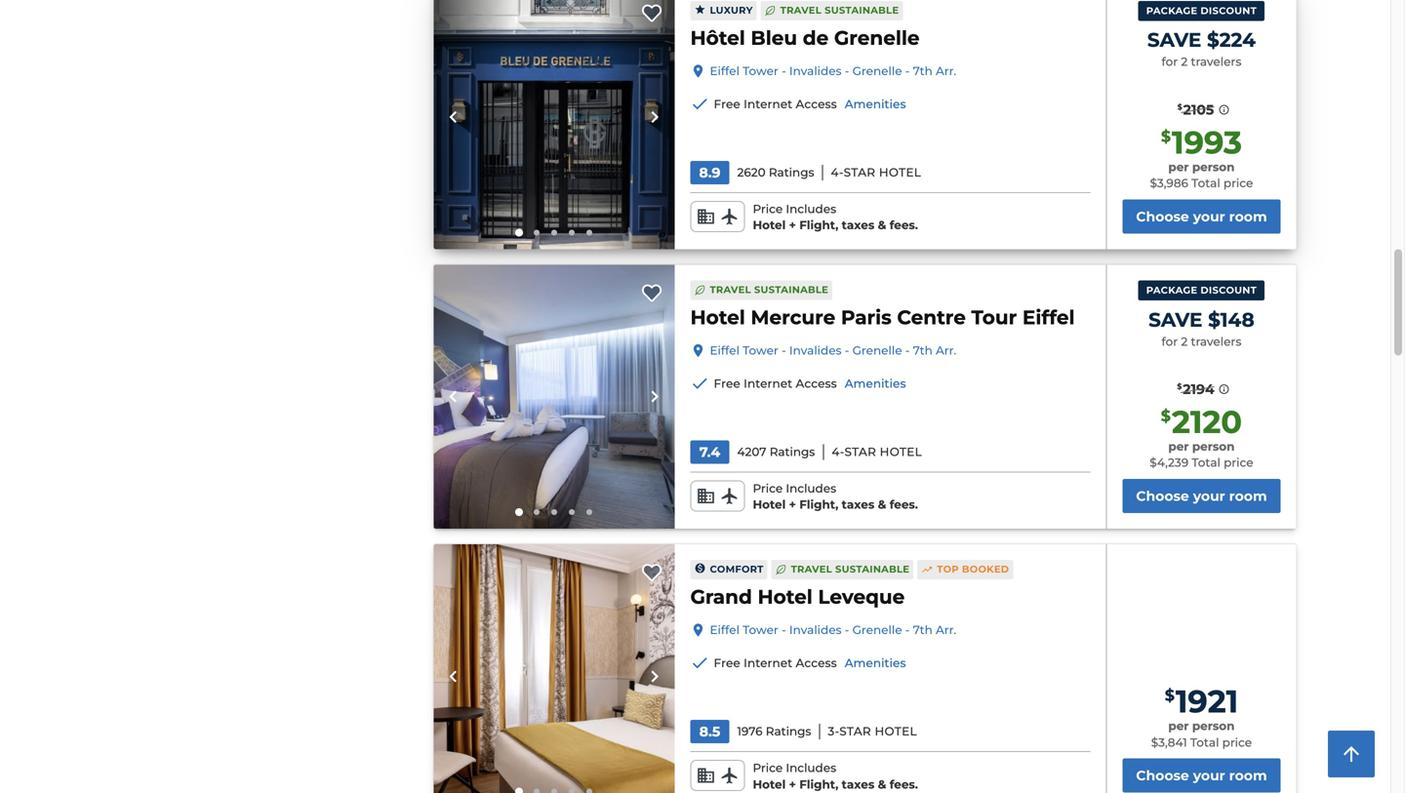 Task type: describe. For each thing, give the bounding box(es) containing it.
top
[[937, 564, 959, 576]]

grand
[[691, 585, 752, 609]]

go to image #5 image for 1993
[[587, 230, 593, 236]]

grenelle for 1921
[[853, 623, 903, 637]]

choose your room for 1993
[[1136, 208, 1268, 225]]

choose your room for 2120
[[1136, 488, 1268, 505]]

2 for 1993
[[1181, 55, 1188, 69]]

3 free internet access amenities from the top
[[714, 656, 906, 671]]

for for 2120
[[1162, 335, 1178, 349]]

1 vertical spatial travel sustainable
[[710, 284, 829, 296]]

total for 1993
[[1192, 176, 1221, 190]]

3 tower from the top
[[743, 623, 779, 637]]

for 2 travelers for 2120
[[1162, 335, 1242, 349]]

hotel mercure paris centre tour eiffel
[[691, 305, 1075, 329]]

price for 2120
[[753, 482, 783, 496]]

3 + from the top
[[789, 778, 796, 792]]

travel for save $224
[[781, 4, 822, 16]]

amenities for 2120
[[845, 377, 906, 391]]

3 amenities from the top
[[845, 656, 906, 671]]

free for 2120
[[714, 377, 741, 391]]

your for 2120
[[1194, 488, 1226, 505]]

2194
[[1183, 381, 1215, 398]]

free for 1993
[[714, 97, 741, 111]]

flight, for 2120
[[800, 498, 839, 512]]

1993
[[1172, 123, 1243, 161]]

travel for 1921
[[791, 564, 833, 576]]

grand hotel leveque element
[[691, 584, 905, 611]]

package for 2120
[[1147, 284, 1198, 296]]

3 room from the top
[[1230, 768, 1268, 784]]

travel sustainable for 1921
[[791, 564, 910, 576]]

+ for 1993
[[789, 218, 796, 232]]

3 go to image #5 image from the top
[[587, 789, 593, 794]]

choose for 1993
[[1136, 208, 1190, 225]]

luxury
[[710, 4, 753, 16]]

booked
[[962, 564, 1010, 576]]

person for 1921
[[1193, 719, 1235, 734]]

photo carousel region for 2120
[[434, 265, 675, 529]]

3-
[[828, 725, 840, 739]]

3 choose your room button from the top
[[1123, 759, 1281, 793]]

$ 2194
[[1177, 381, 1215, 398]]

2 vertical spatial star
[[840, 725, 872, 739]]

$ 2120 per person $4,239 total price
[[1150, 403, 1254, 470]]

eiffel for save $224
[[710, 64, 740, 78]]

invalides for 1993
[[790, 64, 842, 78]]

2120
[[1172, 403, 1243, 441]]

your for 1993
[[1194, 208, 1226, 225]]

price for 2120
[[1224, 456, 1254, 470]]

save for 1993
[[1148, 28, 1202, 52]]

de
[[803, 26, 829, 50]]

eiffel for save $148
[[710, 343, 740, 358]]

go to image #5 image for 2120
[[587, 510, 593, 515]]

save $224
[[1148, 28, 1256, 52]]

arr. for 1993
[[936, 64, 957, 78]]

$ for 2105
[[1178, 103, 1183, 112]]

per for 2120
[[1169, 440, 1189, 454]]

2620 ratings
[[737, 165, 815, 179]]

includes for 1993
[[786, 202, 837, 216]]

1921
[[1176, 683, 1239, 721]]

go to image #3 image for 2120
[[552, 510, 557, 515]]

person for 1993
[[1193, 160, 1235, 174]]

4-star hotel for 2120
[[832, 445, 923, 459]]

3 & from the top
[[878, 778, 887, 792]]

3 price includes hotel + flight, taxes & fees. from the top
[[753, 761, 919, 792]]

internet for 1993
[[744, 97, 793, 111]]

go to image #1 image for 1993
[[515, 229, 523, 237]]

free internet access amenities for 2120
[[714, 377, 906, 391]]

room for 2120
[[1230, 488, 1268, 505]]

2 vertical spatial ratings
[[766, 725, 812, 739]]

mercure
[[751, 305, 836, 329]]

photo carousel region for 1993
[[434, 0, 675, 249]]

4-star hotel for 1993
[[831, 165, 922, 179]]

$ 1921 per person $3,841 total price
[[1152, 683, 1253, 750]]

top booked
[[937, 564, 1010, 576]]

save $148
[[1149, 308, 1255, 332]]

7th for 1993
[[913, 64, 933, 78]]

$4,239
[[1150, 456, 1189, 470]]

price includes hotel + flight, taxes & fees. for 2120
[[753, 482, 919, 512]]

hotel mercure paris centre tour eiffel element
[[691, 304, 1075, 331]]

grenelle for save $224
[[853, 64, 903, 78]]

grenelle right de at the top right
[[834, 26, 920, 50]]

3 invalides from the top
[[790, 623, 842, 637]]

leveque
[[818, 585, 905, 609]]

hôtel bleu de grenelle element
[[691, 24, 920, 52]]

access for 1993
[[796, 97, 837, 111]]

total for 2120
[[1192, 456, 1221, 470]]

price for 1993
[[1224, 176, 1254, 190]]

free internet access amenities for 1993
[[714, 97, 906, 111]]

sustainable for save $224
[[825, 4, 899, 16]]

travel sustainable for save $224
[[781, 4, 899, 16]]

grenelle for save $148
[[853, 343, 903, 358]]

travelers for 1993
[[1191, 55, 1242, 69]]

go to image #4 image for 1993
[[569, 230, 575, 236]]

internet for 2120
[[744, 377, 793, 391]]

tour
[[972, 305, 1017, 329]]

$ for 2194
[[1177, 382, 1182, 392]]

$3,841
[[1152, 736, 1188, 750]]

7.4
[[700, 444, 721, 461]]

discount for 2120
[[1201, 284, 1257, 296]]

travelers for 2120
[[1191, 335, 1242, 349]]

4- for 1993
[[831, 165, 844, 179]]

$224
[[1207, 28, 1256, 52]]

choose your room button for 1993
[[1123, 199, 1281, 234]]

2105
[[1184, 102, 1215, 118]]



Task type: vqa. For each thing, say whether or not it's contained in the screenshot.
the Guest
no



Task type: locate. For each thing, give the bounding box(es) containing it.
2 vertical spatial your
[[1194, 768, 1226, 784]]

0 vertical spatial 2
[[1181, 55, 1188, 69]]

discount
[[1201, 5, 1257, 16], [1201, 284, 1257, 296]]

3 free from the top
[[714, 656, 741, 671]]

2 for 2120
[[1181, 335, 1188, 349]]

2 go to image #2 image from the top
[[534, 510, 540, 515]]

$ 2105
[[1178, 102, 1215, 118]]

0 vertical spatial package discount
[[1147, 5, 1257, 16]]

package for 1993
[[1147, 5, 1198, 16]]

1 for from the top
[[1162, 55, 1178, 69]]

grenelle down hotel mercure paris centre tour eiffel element
[[853, 343, 903, 358]]

& for 2120
[[878, 498, 887, 512]]

package up save $224
[[1147, 5, 1198, 16]]

0 vertical spatial travel sustainable
[[781, 4, 899, 16]]

access for 2120
[[796, 377, 837, 391]]

2 tower from the top
[[743, 343, 779, 358]]

amenities down leveque
[[845, 656, 906, 671]]

1 free internet access amenities from the top
[[714, 97, 906, 111]]

room down $ 1921 per person $3,841 total price
[[1230, 768, 1268, 784]]

price includes hotel + flight, taxes & fees. down 4207 ratings
[[753, 482, 919, 512]]

1 vertical spatial internet
[[744, 377, 793, 391]]

0 vertical spatial go to image #1 image
[[515, 229, 523, 237]]

for for 1993
[[1162, 55, 1178, 69]]

amenities down hotel mercure paris centre tour eiffel element
[[845, 377, 906, 391]]

price down 2120
[[1224, 456, 1254, 470]]

7th
[[913, 64, 933, 78], [913, 343, 933, 358], [913, 623, 933, 637]]

1 vertical spatial star
[[845, 445, 877, 459]]

flight, down 2620 ratings
[[800, 218, 839, 232]]

package discount up save $148
[[1147, 284, 1257, 296]]

ratings for 1993
[[769, 165, 815, 179]]

access down de at the top right
[[796, 97, 837, 111]]

package discount for 2120
[[1147, 284, 1257, 296]]

price inside $ 1921 per person $3,841 total price
[[1223, 736, 1253, 750]]

free internet access amenities
[[714, 97, 906, 111], [714, 377, 906, 391], [714, 656, 906, 671]]

paris
[[841, 305, 892, 329]]

1 vertical spatial choose your room button
[[1123, 479, 1281, 513]]

4- for 2120
[[832, 445, 845, 459]]

1 vertical spatial price
[[1224, 456, 1254, 470]]

8.9
[[699, 164, 721, 181]]

3 choose from the top
[[1136, 768, 1190, 784]]

taxes for 1993
[[842, 218, 875, 232]]

save
[[1148, 28, 1202, 52], [1149, 308, 1203, 332]]

1 price includes hotel + flight, taxes & fees. from the top
[[753, 202, 919, 232]]

2 vertical spatial price
[[1223, 736, 1253, 750]]

sustainable for 1921
[[836, 564, 910, 576]]

2 person from the top
[[1193, 440, 1235, 454]]

1 eiffel tower - invalides - grenelle - 7th arr. from the top
[[710, 64, 957, 78]]

price for 1993
[[753, 202, 783, 216]]

2 choose your room from the top
[[1136, 488, 1268, 505]]

taxes
[[842, 218, 875, 232], [842, 498, 875, 512], [842, 778, 875, 792]]

property building image
[[434, 0, 675, 249]]

grenelle
[[834, 26, 920, 50], [853, 64, 903, 78], [853, 343, 903, 358], [853, 623, 903, 637]]

choose your room button
[[1123, 199, 1281, 234], [1123, 479, 1281, 513], [1123, 759, 1281, 793]]

2 vertical spatial choose
[[1136, 768, 1190, 784]]

internet down bleu
[[744, 97, 793, 111]]

2 includes from the top
[[786, 482, 837, 496]]

2 price includes hotel + flight, taxes & fees. from the top
[[753, 482, 919, 512]]

2 vertical spatial person
[[1193, 719, 1235, 734]]

1 includes from the top
[[786, 202, 837, 216]]

$148
[[1209, 308, 1255, 332]]

3-star hotel
[[828, 725, 917, 739]]

star right 1976 ratings
[[840, 725, 872, 739]]

fees. for 1993
[[890, 218, 919, 232]]

1 vertical spatial ratings
[[770, 445, 815, 459]]

2 vertical spatial go to image #3 image
[[552, 789, 557, 794]]

1 fees. from the top
[[890, 218, 919, 232]]

2 room from the top
[[1230, 488, 1268, 505]]

0 vertical spatial 7th
[[913, 64, 933, 78]]

room for 1993
[[1230, 208, 1268, 225]]

includes
[[786, 202, 837, 216], [786, 482, 837, 496], [786, 761, 837, 776]]

1 per from the top
[[1169, 160, 1189, 174]]

2 vertical spatial eiffel tower - invalides - grenelle - 7th arr.
[[710, 623, 957, 637]]

1 vertical spatial price includes hotel + flight, taxes & fees.
[[753, 482, 919, 512]]

price down 1921
[[1223, 736, 1253, 750]]

travel sustainable up mercure
[[710, 284, 829, 296]]

go to image #3 image for 1993
[[552, 230, 557, 236]]

2
[[1181, 55, 1188, 69], [1181, 335, 1188, 349]]

1 7th from the top
[[913, 64, 933, 78]]

$ for 2120
[[1161, 406, 1171, 425]]

save left $224
[[1148, 28, 1202, 52]]

1 vertical spatial tower
[[743, 343, 779, 358]]

includes down 2620 ratings
[[786, 202, 837, 216]]

2 vertical spatial price
[[753, 761, 783, 776]]

invalides down mercure
[[790, 343, 842, 358]]

3 fees. from the top
[[890, 778, 919, 792]]

1 go to image #1 image from the top
[[515, 229, 523, 237]]

4207 ratings
[[737, 445, 815, 459]]

2 vertical spatial room
[[1230, 768, 1268, 784]]

internet up 1976 ratings
[[744, 656, 793, 671]]

go to image #1 image for 2120
[[515, 509, 523, 516]]

1 vertical spatial save
[[1149, 308, 1203, 332]]

package
[[1147, 5, 1198, 16], [1147, 284, 1198, 296]]

0 vertical spatial star
[[844, 165, 876, 179]]

taxes for 2120
[[842, 498, 875, 512]]

+ down 2620 ratings
[[789, 218, 796, 232]]

go to image #2 image for 1993
[[534, 230, 540, 236]]

flight,
[[800, 218, 839, 232], [800, 498, 839, 512], [800, 778, 839, 792]]

choose your room button down $3,986
[[1123, 199, 1281, 234]]

$ left 2105
[[1178, 103, 1183, 112]]

free down grand
[[714, 656, 741, 671]]

4207
[[737, 445, 767, 459]]

$ inside $ 1993 per person $3,986 total price
[[1161, 127, 1171, 146]]

tower down bleu
[[743, 64, 779, 78]]

1 price from the top
[[753, 202, 783, 216]]

2 access from the top
[[796, 377, 837, 391]]

star for 2120
[[845, 445, 877, 459]]

go to image #5 image
[[587, 230, 593, 236], [587, 510, 593, 515], [587, 789, 593, 794]]

1 vertical spatial go to image #1 image
[[515, 509, 523, 516]]

total
[[1192, 176, 1221, 190], [1192, 456, 1221, 470], [1191, 736, 1220, 750]]

2 vertical spatial free
[[714, 656, 741, 671]]

go to image #4 image for 2120
[[569, 510, 575, 515]]

0 vertical spatial choose your room
[[1136, 208, 1268, 225]]

0 vertical spatial &
[[878, 218, 887, 232]]

free internet access amenities down mercure
[[714, 377, 906, 391]]

1 tower from the top
[[743, 64, 779, 78]]

2 vertical spatial tower
[[743, 623, 779, 637]]

$ 1993 per person $3,986 total price
[[1150, 123, 1254, 190]]

2620
[[737, 165, 766, 179]]

3 arr. from the top
[[936, 623, 957, 637]]

3 taxes from the top
[[842, 778, 875, 792]]

amenities
[[845, 97, 906, 111], [845, 377, 906, 391], [845, 656, 906, 671]]

+ down 4207 ratings
[[789, 498, 796, 512]]

hôtel bleu de grenelle
[[691, 26, 920, 50]]

access down the grand hotel leveque element on the bottom of the page
[[796, 656, 837, 671]]

2 2 from the top
[[1181, 335, 1188, 349]]

tower down the grand hotel leveque element on the bottom of the page
[[743, 623, 779, 637]]

discount up $224
[[1201, 5, 1257, 16]]

eiffel tower - invalides - grenelle - 7th arr. for 1993
[[710, 64, 957, 78]]

choose your room button down $4,239
[[1123, 479, 1281, 513]]

travelers
[[1191, 55, 1242, 69], [1191, 335, 1242, 349]]

flight, for 1993
[[800, 218, 839, 232]]

package discount
[[1147, 5, 1257, 16], [1147, 284, 1257, 296]]

travelers down save $224
[[1191, 55, 1242, 69]]

1 choose from the top
[[1136, 208, 1190, 225]]

$ inside $ 1921 per person $3,841 total price
[[1165, 686, 1175, 705]]

1 vertical spatial +
[[789, 498, 796, 512]]

2 internet from the top
[[744, 377, 793, 391]]

$ left 1921
[[1165, 686, 1175, 705]]

3 go to image #2 image from the top
[[534, 789, 540, 794]]

1 vertical spatial sustainable
[[754, 284, 829, 296]]

travel sustainable
[[781, 4, 899, 16], [710, 284, 829, 296], [791, 564, 910, 576]]

go to image #1 image
[[515, 229, 523, 237], [515, 509, 523, 516], [515, 788, 523, 794]]

price down 1993
[[1224, 176, 1254, 190]]

choose down $4,239
[[1136, 488, 1190, 505]]

2 vertical spatial invalides
[[790, 623, 842, 637]]

ratings right the 4207
[[770, 445, 815, 459]]

3 choose your room from the top
[[1136, 768, 1268, 784]]

eiffel for 1921
[[710, 623, 740, 637]]

star for 1993
[[844, 165, 876, 179]]

2 photo carousel region from the top
[[434, 265, 675, 529]]

1 go to image #3 image from the top
[[552, 230, 557, 236]]

includes down 3-
[[786, 761, 837, 776]]

photo carousel region
[[434, 0, 675, 249], [434, 265, 675, 529], [434, 545, 675, 794]]

4-
[[831, 165, 844, 179], [832, 445, 845, 459]]

price down 2620 ratings
[[753, 202, 783, 216]]

3 flight, from the top
[[800, 778, 839, 792]]

7th for 2120
[[913, 343, 933, 358]]

choose for 2120
[[1136, 488, 1190, 505]]

eiffel tower - invalides - grenelle - 7th arr. for 2120
[[710, 343, 957, 358]]

1 choose your room button from the top
[[1123, 199, 1281, 234]]

2 go to image #5 image from the top
[[587, 510, 593, 515]]

for 2 travelers down save $224
[[1162, 55, 1242, 69]]

sustainable
[[825, 4, 899, 16], [754, 284, 829, 296], [836, 564, 910, 576]]

2 invalides from the top
[[790, 343, 842, 358]]

for down save $224
[[1162, 55, 1178, 69]]

hôtel
[[691, 26, 746, 50]]

1 vertical spatial go to image #4 image
[[569, 510, 575, 515]]

0 vertical spatial save
[[1148, 28, 1202, 52]]

per up $3,986
[[1169, 160, 1189, 174]]

1 vertical spatial 2
[[1181, 335, 1188, 349]]

2 vertical spatial internet
[[744, 656, 793, 671]]

save left $148
[[1149, 308, 1203, 332]]

access
[[796, 97, 837, 111], [796, 377, 837, 391], [796, 656, 837, 671]]

3 go to image #1 image from the top
[[515, 788, 523, 794]]

0 vertical spatial your
[[1194, 208, 1226, 225]]

2 7th from the top
[[913, 343, 933, 358]]

1 vertical spatial choose
[[1136, 488, 1190, 505]]

tower for 1993
[[743, 64, 779, 78]]

1 vertical spatial go to image #3 image
[[552, 510, 557, 515]]

2 down save $148
[[1181, 335, 1188, 349]]

save for 2120
[[1149, 308, 1203, 332]]

2 vertical spatial 7th
[[913, 623, 933, 637]]

amenities for 1993
[[845, 97, 906, 111]]

grenelle down 'hôtel bleu de grenelle' element
[[853, 64, 903, 78]]

0 vertical spatial per
[[1169, 160, 1189, 174]]

0 vertical spatial arr.
[[936, 64, 957, 78]]

0 vertical spatial choose
[[1136, 208, 1190, 225]]

1 vertical spatial per
[[1169, 440, 1189, 454]]

per up $4,239
[[1169, 440, 1189, 454]]

1 package from the top
[[1147, 5, 1198, 16]]

0 vertical spatial room
[[1230, 208, 1268, 225]]

2 vertical spatial +
[[789, 778, 796, 792]]

2 vertical spatial free internet access amenities
[[714, 656, 906, 671]]

per for 1921
[[1169, 719, 1189, 734]]

4- right 2620 ratings
[[831, 165, 844, 179]]

star right 2620 ratings
[[844, 165, 876, 179]]

2 vertical spatial taxes
[[842, 778, 875, 792]]

ratings right 1976
[[766, 725, 812, 739]]

$ inside $ 2105
[[1178, 103, 1183, 112]]

2 for from the top
[[1162, 335, 1178, 349]]

1 arr. from the top
[[936, 64, 957, 78]]

0 vertical spatial go to image #4 image
[[569, 230, 575, 236]]

2 package discount from the top
[[1147, 284, 1257, 296]]

3 photo carousel region from the top
[[434, 545, 675, 794]]

1 vertical spatial go to image #5 image
[[587, 510, 593, 515]]

person
[[1193, 160, 1235, 174], [1193, 440, 1235, 454], [1193, 719, 1235, 734]]

access down mercure
[[796, 377, 837, 391]]

0 vertical spatial total
[[1192, 176, 1221, 190]]

0 vertical spatial choose your room button
[[1123, 199, 1281, 234]]

1 vertical spatial for
[[1162, 335, 1178, 349]]

0 vertical spatial internet
[[744, 97, 793, 111]]

room down $ 2120 per person $4,239 total price
[[1230, 488, 1268, 505]]

2 go to image #4 image from the top
[[569, 510, 575, 515]]

1 vertical spatial taxes
[[842, 498, 875, 512]]

2 + from the top
[[789, 498, 796, 512]]

3 your from the top
[[1194, 768, 1226, 784]]

total inside $ 1921 per person $3,841 total price
[[1191, 736, 1220, 750]]

2 choose from the top
[[1136, 488, 1190, 505]]

for 2 travelers
[[1162, 55, 1242, 69], [1162, 335, 1242, 349]]

1 vertical spatial travel
[[710, 284, 751, 296]]

per up "$3,841"
[[1169, 719, 1189, 734]]

ratings
[[769, 165, 815, 179], [770, 445, 815, 459], [766, 725, 812, 739]]

your down $ 1921 per person $3,841 total price
[[1194, 768, 1226, 784]]

choose
[[1136, 208, 1190, 225], [1136, 488, 1190, 505], [1136, 768, 1190, 784]]

1 vertical spatial amenities
[[845, 377, 906, 391]]

-
[[782, 64, 786, 78], [845, 64, 850, 78], [906, 64, 910, 78], [782, 343, 786, 358], [845, 343, 850, 358], [906, 343, 910, 358], [782, 623, 786, 637], [845, 623, 850, 637], [906, 623, 910, 637]]

person inside $ 1993 per person $3,986 total price
[[1193, 160, 1235, 174]]

2 vertical spatial fees.
[[890, 778, 919, 792]]

internet
[[744, 97, 793, 111], [744, 377, 793, 391], [744, 656, 793, 671]]

4- right 4207 ratings
[[832, 445, 845, 459]]

flight, down 4207 ratings
[[800, 498, 839, 512]]

2 per from the top
[[1169, 440, 1189, 454]]

1 & from the top
[[878, 218, 887, 232]]

price
[[1224, 176, 1254, 190], [1224, 456, 1254, 470], [1223, 736, 1253, 750]]

0 vertical spatial +
[[789, 218, 796, 232]]

3 7th from the top
[[913, 623, 933, 637]]

1976 ratings
[[737, 725, 812, 739]]

2 vertical spatial travel sustainable
[[791, 564, 910, 576]]

1 person from the top
[[1193, 160, 1235, 174]]

2 free from the top
[[714, 377, 741, 391]]

& for 1993
[[878, 218, 887, 232]]

invalides for 2120
[[790, 343, 842, 358]]

& up leveque
[[878, 498, 887, 512]]

price for 1921
[[1223, 736, 1253, 750]]

price down 1976 ratings
[[753, 761, 783, 776]]

0 vertical spatial sustainable
[[825, 4, 899, 16]]

person for 2120
[[1193, 440, 1235, 454]]

choose your room button down "$3,841"
[[1123, 759, 1281, 793]]

includes down 4207 ratings
[[786, 482, 837, 496]]

for 2 travelers for 1993
[[1162, 55, 1242, 69]]

1 amenities from the top
[[845, 97, 906, 111]]

total inside $ 2120 per person $4,239 total price
[[1192, 456, 1221, 470]]

internet up 4207 ratings
[[744, 377, 793, 391]]

2 vertical spatial access
[[796, 656, 837, 671]]

travel up mercure
[[710, 284, 751, 296]]

3 per from the top
[[1169, 719, 1189, 734]]

price includes hotel + flight, taxes & fees. down 3-
[[753, 761, 919, 792]]

1 taxes from the top
[[842, 218, 875, 232]]

0 vertical spatial for 2 travelers
[[1162, 55, 1242, 69]]

1 photo carousel region from the top
[[434, 0, 675, 249]]

amenities down 'hôtel bleu de grenelle' element
[[845, 97, 906, 111]]

flight, down 3-
[[800, 778, 839, 792]]

fees.
[[890, 218, 919, 232], [890, 498, 919, 512], [890, 778, 919, 792]]

choose your room down "$3,841"
[[1136, 768, 1268, 784]]

1 + from the top
[[789, 218, 796, 232]]

star right 4207 ratings
[[845, 445, 877, 459]]

+
[[789, 218, 796, 232], [789, 498, 796, 512], [789, 778, 796, 792]]

2 vertical spatial go to image #1 image
[[515, 788, 523, 794]]

$ inside $ 2194
[[1177, 382, 1182, 392]]

tower down mercure
[[743, 343, 779, 358]]

per inside $ 1921 per person $3,841 total price
[[1169, 719, 1189, 734]]

3 person from the top
[[1193, 719, 1235, 734]]

$ left 2120
[[1161, 406, 1171, 425]]

2 fees. from the top
[[890, 498, 919, 512]]

go to image #3 image
[[552, 230, 557, 236], [552, 510, 557, 515], [552, 789, 557, 794]]

1 package discount from the top
[[1147, 5, 1257, 16]]

grand hotel leveque
[[691, 585, 905, 609]]

room down $ 1993 per person $3,986 total price
[[1230, 208, 1268, 225]]

total right $3,986
[[1192, 176, 1221, 190]]

choose your room button for 2120
[[1123, 479, 1281, 513]]

$ inside $ 2120 per person $4,239 total price
[[1161, 406, 1171, 425]]

1 vertical spatial go to image #2 image
[[534, 510, 540, 515]]

for 2 travelers down save $148
[[1162, 335, 1242, 349]]

2 package from the top
[[1147, 284, 1198, 296]]

0 vertical spatial access
[[796, 97, 837, 111]]

free internet access amenities down 'hôtel bleu de grenelle' element
[[714, 97, 906, 111]]

$ left 2194
[[1177, 382, 1182, 392]]

1 vertical spatial travelers
[[1191, 335, 1242, 349]]

price inside $ 1993 per person $3,986 total price
[[1224, 176, 1254, 190]]

room
[[1230, 208, 1268, 225], [1230, 488, 1268, 505], [1230, 768, 1268, 784]]

tower
[[743, 64, 779, 78], [743, 343, 779, 358], [743, 623, 779, 637]]

0 vertical spatial flight,
[[800, 218, 839, 232]]

package discount up save $224
[[1147, 5, 1257, 16]]

1 room from the top
[[1230, 208, 1268, 225]]

discount up $148
[[1201, 284, 1257, 296]]

1 vertical spatial free internet access amenities
[[714, 377, 906, 391]]

0 vertical spatial travel
[[781, 4, 822, 16]]

2 vertical spatial go to image #5 image
[[587, 789, 593, 794]]

1 free from the top
[[714, 97, 741, 111]]

1 vertical spatial flight,
[[800, 498, 839, 512]]

1 access from the top
[[796, 97, 837, 111]]

travel sustainable up leveque
[[791, 564, 910, 576]]

0 vertical spatial free internet access amenities
[[714, 97, 906, 111]]

eiffel
[[710, 64, 740, 78], [1023, 305, 1075, 329], [710, 343, 740, 358], [710, 623, 740, 637]]

free
[[714, 97, 741, 111], [714, 377, 741, 391], [714, 656, 741, 671]]

1 vertical spatial &
[[878, 498, 887, 512]]

$ for 1921
[[1165, 686, 1175, 705]]

1 vertical spatial room
[[1230, 488, 1268, 505]]

2 discount from the top
[[1201, 284, 1257, 296]]

star
[[844, 165, 876, 179], [845, 445, 877, 459], [840, 725, 872, 739]]

1 for 2 travelers from the top
[[1162, 55, 1242, 69]]

hotel
[[879, 165, 922, 179], [753, 218, 786, 232], [691, 305, 746, 329], [880, 445, 923, 459], [753, 498, 786, 512], [758, 585, 813, 609], [875, 725, 917, 739], [753, 778, 786, 792]]

includes for 2120
[[786, 482, 837, 496]]

3 go to image #3 image from the top
[[552, 789, 557, 794]]

your down $ 2120 per person $4,239 total price
[[1194, 488, 1226, 505]]

2 flight, from the top
[[800, 498, 839, 512]]

person inside $ 2120 per person $4,239 total price
[[1193, 440, 1235, 454]]

2 go to image #3 image from the top
[[552, 510, 557, 515]]

2 vertical spatial total
[[1191, 736, 1220, 750]]

1 discount from the top
[[1201, 5, 1257, 16]]

per inside $ 2120 per person $4,239 total price
[[1169, 440, 1189, 454]]

2 vertical spatial choose your room button
[[1123, 759, 1281, 793]]

3 go to image #4 image from the top
[[569, 789, 575, 794]]

0 vertical spatial package
[[1147, 5, 1198, 16]]

eiffel tower - invalides - grenelle - 7th arr. down leveque
[[710, 623, 957, 637]]

price includes hotel + flight, taxes & fees.
[[753, 202, 919, 232], [753, 482, 919, 512], [753, 761, 919, 792]]

0 vertical spatial includes
[[786, 202, 837, 216]]

eiffel tower - invalides - grenelle - 7th arr. down the paris
[[710, 343, 957, 358]]

arr. for 2120
[[936, 343, 957, 358]]

2 vertical spatial go to image #4 image
[[569, 789, 575, 794]]

2 vertical spatial travel
[[791, 564, 833, 576]]

0 vertical spatial go to image #3 image
[[552, 230, 557, 236]]

1976
[[737, 725, 763, 739]]

for down save $148
[[1162, 335, 1178, 349]]

1 go to image #5 image from the top
[[587, 230, 593, 236]]

&
[[878, 218, 887, 232], [878, 498, 887, 512], [878, 778, 887, 792]]

per
[[1169, 160, 1189, 174], [1169, 440, 1189, 454], [1169, 719, 1189, 734]]

per inside $ 1993 per person $3,986 total price
[[1169, 160, 1189, 174]]

+ for 2120
[[789, 498, 796, 512]]

choose your room
[[1136, 208, 1268, 225], [1136, 488, 1268, 505], [1136, 768, 1268, 784]]

8.5
[[700, 724, 721, 740]]

bleu
[[751, 26, 798, 50]]

2 arr. from the top
[[936, 343, 957, 358]]

0 vertical spatial price
[[1224, 176, 1254, 190]]

$3,986
[[1150, 176, 1189, 190]]

price includes hotel + flight, taxes & fees. for 1993
[[753, 202, 919, 232]]

go to image #2 image
[[534, 230, 540, 236], [534, 510, 540, 515], [534, 789, 540, 794]]

1 flight, from the top
[[800, 218, 839, 232]]

2 price from the top
[[753, 482, 783, 496]]

1 choose your room from the top
[[1136, 208, 1268, 225]]

2 travelers from the top
[[1191, 335, 1242, 349]]

2 vertical spatial per
[[1169, 719, 1189, 734]]

0 vertical spatial fees.
[[890, 218, 919, 232]]

0 vertical spatial photo carousel region
[[434, 0, 675, 249]]

total inside $ 1993 per person $3,986 total price
[[1192, 176, 1221, 190]]

total for 1921
[[1191, 736, 1220, 750]]

sustainable up mercure
[[754, 284, 829, 296]]

1 invalides from the top
[[790, 64, 842, 78]]

for
[[1162, 55, 1178, 69], [1162, 335, 1178, 349]]

fees. for 2120
[[890, 498, 919, 512]]

arr.
[[936, 64, 957, 78], [936, 343, 957, 358], [936, 623, 957, 637]]

sustainable up leveque
[[836, 564, 910, 576]]

bed image
[[434, 265, 675, 529]]

2 down save $224
[[1181, 55, 1188, 69]]

invalides
[[790, 64, 842, 78], [790, 343, 842, 358], [790, 623, 842, 637]]

travel sustainable up de at the top right
[[781, 4, 899, 16]]

2 & from the top
[[878, 498, 887, 512]]

travel
[[781, 4, 822, 16], [710, 284, 751, 296], [791, 564, 833, 576]]

2 free internet access amenities from the top
[[714, 377, 906, 391]]

free down hôtel
[[714, 97, 741, 111]]

2 amenities from the top
[[845, 377, 906, 391]]

3 eiffel tower - invalides - grenelle - 7th arr. from the top
[[710, 623, 957, 637]]

choose your room down $3,986
[[1136, 208, 1268, 225]]

4-star hotel
[[831, 165, 922, 179], [832, 445, 923, 459]]

& up the hotel mercure paris centre tour eiffel
[[878, 218, 887, 232]]

package discount for 1993
[[1147, 5, 1257, 16]]

taxes up the paris
[[842, 218, 875, 232]]

image 1 of 5 image
[[434, 545, 675, 794]]

$
[[1178, 103, 1183, 112], [1161, 127, 1171, 146], [1177, 382, 1182, 392], [1161, 406, 1171, 425], [1165, 686, 1175, 705]]

discount for 1993
[[1201, 5, 1257, 16]]

3 price from the top
[[753, 761, 783, 776]]

1 vertical spatial 7th
[[913, 343, 933, 358]]

eiffel tower - invalides - grenelle - 7th arr.
[[710, 64, 957, 78], [710, 343, 957, 358], [710, 623, 957, 637]]

person inside $ 1921 per person $3,841 total price
[[1193, 719, 1235, 734]]

0 vertical spatial travelers
[[1191, 55, 1242, 69]]

comfort
[[710, 564, 764, 576]]

0 vertical spatial 4-
[[831, 165, 844, 179]]

your down $ 1993 per person $3,986 total price
[[1194, 208, 1226, 225]]

2 vertical spatial &
[[878, 778, 887, 792]]

1 vertical spatial includes
[[786, 482, 837, 496]]

tower for 2120
[[743, 343, 779, 358]]

taxes down 3-star hotel
[[842, 778, 875, 792]]

your
[[1194, 208, 1226, 225], [1194, 488, 1226, 505], [1194, 768, 1226, 784]]

choose down $3,986
[[1136, 208, 1190, 225]]

sustainable up de at the top right
[[825, 4, 899, 16]]

1 vertical spatial your
[[1194, 488, 1226, 505]]

1 your from the top
[[1194, 208, 1226, 225]]

price down 4207 ratings
[[753, 482, 783, 496]]

0 vertical spatial invalides
[[790, 64, 842, 78]]

$ for 1993
[[1161, 127, 1171, 146]]

3 access from the top
[[796, 656, 837, 671]]

3 internet from the top
[[744, 656, 793, 671]]

2 taxes from the top
[[842, 498, 875, 512]]

1 travelers from the top
[[1191, 55, 1242, 69]]

go to image #2 image for 2120
[[534, 510, 540, 515]]

1 go to image #2 image from the top
[[534, 230, 540, 236]]

2 for 2 travelers from the top
[[1162, 335, 1242, 349]]

2 your from the top
[[1194, 488, 1226, 505]]

free up 7.4
[[714, 377, 741, 391]]

0 vertical spatial price includes hotel + flight, taxes & fees.
[[753, 202, 919, 232]]

centre
[[897, 305, 966, 329]]

2 vertical spatial includes
[[786, 761, 837, 776]]

total right $4,239
[[1192, 456, 1221, 470]]

price inside $ 2120 per person $4,239 total price
[[1224, 456, 1254, 470]]

1 vertical spatial package
[[1147, 284, 1198, 296]]

taxes up leveque
[[842, 498, 875, 512]]

3 includes from the top
[[786, 761, 837, 776]]

1 go to image #4 image from the top
[[569, 230, 575, 236]]

total right "$3,841"
[[1191, 736, 1220, 750]]

go to image #4 image
[[569, 230, 575, 236], [569, 510, 575, 515], [569, 789, 575, 794]]

2 vertical spatial arr.
[[936, 623, 957, 637]]

1 vertical spatial price
[[753, 482, 783, 496]]

2 vertical spatial photo carousel region
[[434, 545, 675, 794]]

+ down 1976 ratings
[[789, 778, 796, 792]]

per for 1993
[[1169, 160, 1189, 174]]

price
[[753, 202, 783, 216], [753, 482, 783, 496], [753, 761, 783, 776]]

1 vertical spatial fees.
[[890, 498, 919, 512]]

1 vertical spatial free
[[714, 377, 741, 391]]

travel up hôtel bleu de grenelle
[[781, 4, 822, 16]]

1 vertical spatial eiffel tower - invalides - grenelle - 7th arr.
[[710, 343, 957, 358]]

travel up grand hotel leveque
[[791, 564, 833, 576]]

invalides down de at the top right
[[790, 64, 842, 78]]

& down 3-star hotel
[[878, 778, 887, 792]]



